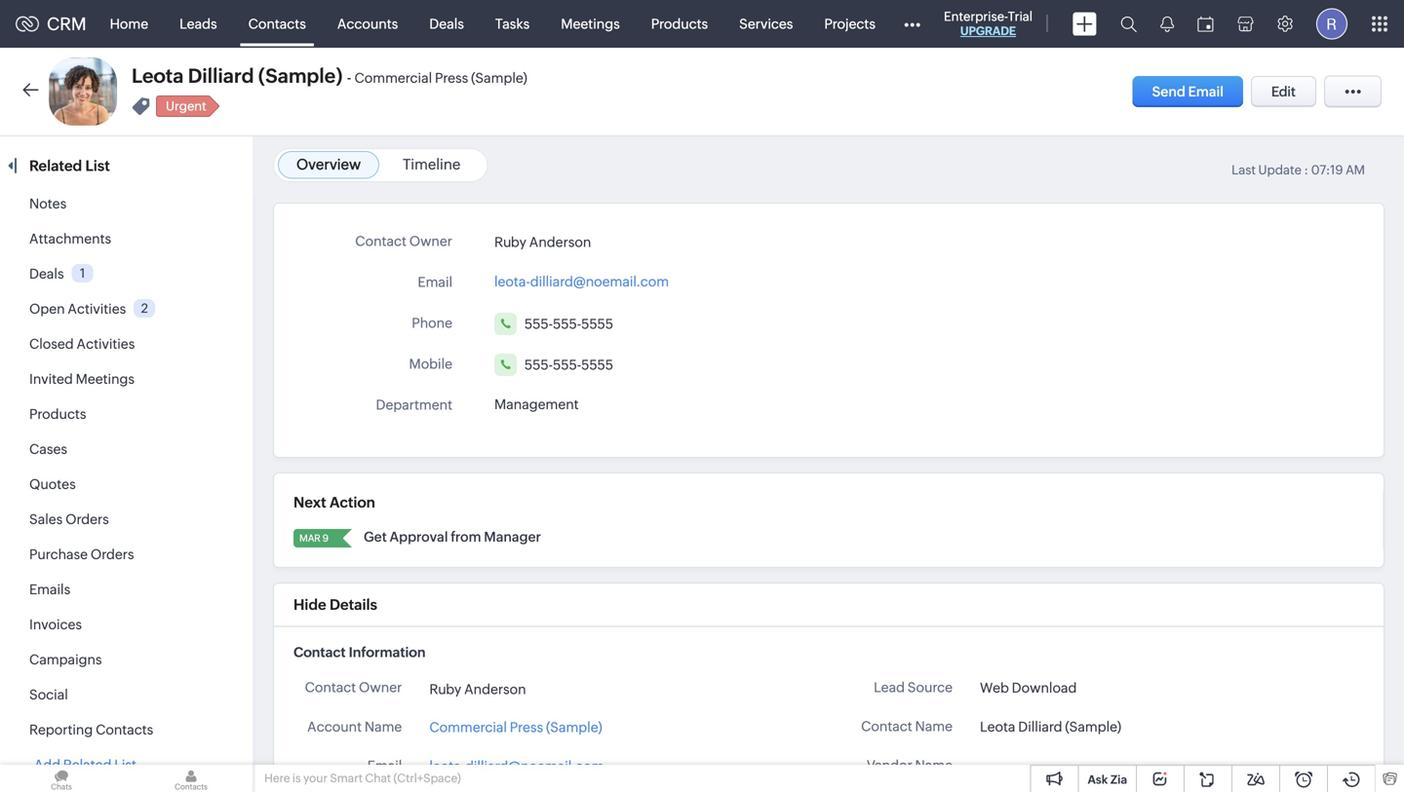 Task type: describe. For each thing, give the bounding box(es) containing it.
signals element
[[1149, 0, 1186, 48]]

attachments link
[[29, 231, 111, 247]]

name for contact name
[[915, 719, 953, 735]]

ruby anderson for commercial
[[429, 682, 526, 698]]

timeline link
[[403, 156, 461, 173]]

information
[[349, 645, 426, 661]]

smart
[[330, 772, 363, 786]]

overview link
[[296, 156, 361, 173]]

calendar image
[[1198, 16, 1214, 32]]

1 vertical spatial products link
[[29, 407, 86, 422]]

account
[[307, 720, 362, 735]]

sales
[[29, 512, 63, 528]]

last
[[1232, 163, 1256, 177]]

from
[[451, 530, 481, 545]]

ruby anderson for leota-
[[494, 234, 591, 250]]

zia
[[1111, 774, 1127, 787]]

anderson for commercial
[[464, 682, 526, 698]]

07:19
[[1311, 163, 1343, 177]]

lead source
[[874, 680, 953, 696]]

hide details
[[294, 597, 377, 614]]

deals inside deals link
[[429, 16, 464, 32]]

contact down the lead
[[861, 719, 912, 735]]

social
[[29, 688, 68, 703]]

closed activities link
[[29, 336, 135, 352]]

0 vertical spatial leota-dilliard@noemail.com
[[494, 274, 669, 290]]

contact down hide
[[294, 645, 346, 661]]

reporting contacts link
[[29, 723, 153, 738]]

search image
[[1120, 16, 1137, 32]]

invited
[[29, 372, 73, 387]]

signals image
[[1160, 16, 1174, 32]]

is
[[292, 772, 301, 786]]

next action
[[294, 494, 375, 511]]

contact down 'timeline' link
[[355, 234, 407, 249]]

campaigns link
[[29, 652, 102, 668]]

purchase orders
[[29, 547, 134, 563]]

quotes link
[[29, 477, 76, 492]]

upgrade
[[960, 24, 1016, 38]]

phone
[[412, 315, 452, 331]]

0 vertical spatial meetings
[[561, 16, 620, 32]]

commercial inside leota dilliard (sample) - commercial press (sample)
[[354, 70, 432, 86]]

here
[[264, 772, 290, 786]]

press inside leota dilliard (sample) - commercial press (sample)
[[435, 70, 468, 86]]

hide details link
[[294, 597, 377, 614]]

edit button
[[1251, 76, 1316, 107]]

0 horizontal spatial products
[[29, 407, 86, 422]]

(sample) inside leota dilliard (sample) - commercial press (sample)
[[471, 70, 527, 86]]

edit
[[1272, 84, 1296, 99]]

details
[[330, 597, 377, 614]]

1 vertical spatial meetings
[[76, 372, 135, 387]]

1 horizontal spatial email
[[418, 275, 452, 290]]

1
[[80, 266, 85, 281]]

meetings link
[[545, 0, 636, 47]]

leads
[[180, 16, 217, 32]]

0 horizontal spatial contacts
[[96, 723, 153, 738]]

1 vertical spatial leota-dilliard@noemail.com link
[[429, 757, 604, 777]]

send email
[[1152, 84, 1224, 99]]

(sample) for commercial press (sample)
[[546, 720, 602, 736]]

urgent
[[166, 99, 206, 114]]

home
[[110, 16, 148, 32]]

ruby for commercial press (sample)
[[429, 682, 461, 698]]

chat
[[365, 772, 391, 786]]

0 vertical spatial leota-dilliard@noemail.com link
[[494, 268, 669, 290]]

get approval from manager link
[[364, 530, 541, 545]]

orders for purchase orders
[[91, 547, 134, 563]]

vendor
[[867, 758, 912, 774]]

555-555-5555 for mobile
[[524, 357, 613, 373]]

leota dilliard (sample) - commercial press (sample)
[[132, 65, 527, 87]]

lead
[[874, 680, 905, 696]]

timeline
[[403, 156, 461, 173]]

contact owner for account name
[[305, 680, 402, 696]]

(sample) for leota dilliard (sample) - commercial press (sample)
[[258, 65, 343, 87]]

1 vertical spatial commercial press (sample) link
[[429, 718, 602, 738]]

services link
[[724, 0, 809, 47]]

services
[[739, 16, 793, 32]]

1 vertical spatial dilliard@noemail.com
[[465, 759, 604, 775]]

mobile
[[409, 356, 452, 372]]

1 horizontal spatial products
[[651, 16, 708, 32]]

owner for account name
[[359, 680, 402, 696]]

1 horizontal spatial products link
[[636, 0, 724, 47]]

quotes
[[29, 477, 76, 492]]

invited meetings
[[29, 372, 135, 387]]

profile element
[[1305, 0, 1359, 47]]

:
[[1304, 163, 1309, 177]]

projects link
[[809, 0, 891, 47]]

leota for leota dilliard (sample)
[[980, 720, 1016, 735]]

contacts link
[[233, 0, 322, 47]]

contacts image
[[130, 766, 253, 793]]

leota dilliard (sample)
[[980, 720, 1122, 735]]

ask
[[1088, 774, 1108, 787]]

next
[[294, 494, 326, 511]]

here is your smart chat (ctrl+space)
[[264, 772, 461, 786]]

purchase orders link
[[29, 547, 134, 563]]

open
[[29, 301, 65, 317]]

-
[[347, 69, 351, 86]]

(ctrl+space)
[[394, 772, 461, 786]]

1 vertical spatial leota-dilliard@noemail.com
[[429, 759, 604, 775]]

1 vertical spatial related
[[63, 758, 112, 773]]

closed activities
[[29, 336, 135, 352]]

1 vertical spatial deals
[[29, 266, 64, 282]]

update
[[1259, 163, 1302, 177]]

your
[[303, 772, 328, 786]]

source
[[908, 680, 953, 696]]

last update : 07:19 am
[[1232, 163, 1365, 177]]

overview
[[296, 156, 361, 173]]



Task type: vqa. For each thing, say whether or not it's contained in the screenshot.
middle 10
no



Task type: locate. For each thing, give the bounding box(es) containing it.
1 horizontal spatial contacts
[[248, 16, 306, 32]]

press
[[435, 70, 468, 86], [510, 720, 543, 736]]

leota-dilliard@noemail.com link
[[494, 268, 669, 290], [429, 757, 604, 777]]

1 horizontal spatial leota
[[980, 720, 1016, 735]]

5555 for phone
[[581, 316, 613, 332]]

accounts
[[337, 16, 398, 32]]

leota- for the topmost leota-dilliard@noemail.com link
[[494, 274, 530, 290]]

0 horizontal spatial email
[[367, 759, 402, 774]]

logo image
[[16, 16, 39, 32]]

cases
[[29, 442, 67, 457]]

orders
[[65, 512, 109, 528], [91, 547, 134, 563]]

email right 'send'
[[1188, 84, 1224, 99]]

1 vertical spatial deals link
[[29, 266, 64, 282]]

email up the 'phone'
[[418, 275, 452, 290]]

0 horizontal spatial ruby
[[429, 682, 461, 698]]

contact owner for email
[[355, 234, 452, 249]]

0 vertical spatial deals
[[429, 16, 464, 32]]

owner down information
[[359, 680, 402, 696]]

1 vertical spatial owner
[[359, 680, 402, 696]]

(sample) for leota dilliard (sample)
[[1065, 720, 1122, 735]]

0 vertical spatial owner
[[409, 234, 452, 249]]

deals link left the tasks
[[414, 0, 480, 47]]

orders for sales orders
[[65, 512, 109, 528]]

add
[[34, 758, 60, 773]]

list
[[85, 157, 110, 175], [114, 758, 136, 773]]

name down source
[[915, 719, 953, 735]]

owner for email
[[409, 234, 452, 249]]

orders up purchase orders link
[[65, 512, 109, 528]]

products left services
[[651, 16, 708, 32]]

1 555-555-5555 from the top
[[524, 316, 613, 332]]

management
[[494, 397, 579, 413]]

0 horizontal spatial press
[[435, 70, 468, 86]]

2
[[141, 301, 148, 316]]

account name
[[307, 720, 402, 735]]

reporting
[[29, 723, 93, 738]]

contacts up leota dilliard (sample) - commercial press (sample)
[[248, 16, 306, 32]]

1 vertical spatial orders
[[91, 547, 134, 563]]

enterprise-trial upgrade
[[944, 9, 1033, 38]]

leota for leota dilliard (sample) - commercial press (sample)
[[132, 65, 184, 87]]

closed
[[29, 336, 74, 352]]

meetings down closed activities link
[[76, 372, 135, 387]]

products down the invited
[[29, 407, 86, 422]]

2 5555 from the top
[[581, 357, 613, 373]]

1 horizontal spatial leota-
[[494, 274, 530, 290]]

invoices link
[[29, 617, 82, 633]]

dilliard
[[188, 65, 254, 87], [1018, 720, 1062, 735]]

name for account name
[[365, 720, 402, 735]]

1 vertical spatial ruby
[[429, 682, 461, 698]]

related list
[[29, 157, 113, 175]]

sales orders link
[[29, 512, 109, 528]]

0 vertical spatial ruby anderson
[[494, 234, 591, 250]]

activities for open activities
[[68, 301, 126, 317]]

deals link up open
[[29, 266, 64, 282]]

1 horizontal spatial press
[[510, 720, 543, 736]]

1 vertical spatial products
[[29, 407, 86, 422]]

1 vertical spatial activities
[[77, 336, 135, 352]]

0 vertical spatial ruby
[[494, 234, 527, 250]]

mar 9
[[299, 533, 329, 544]]

contacts
[[248, 16, 306, 32], [96, 723, 153, 738]]

0 horizontal spatial meetings
[[76, 372, 135, 387]]

reporting contacts
[[29, 723, 153, 738]]

0 horizontal spatial deals link
[[29, 266, 64, 282]]

accounts link
[[322, 0, 414, 47]]

commercial press (sample)
[[429, 720, 602, 736]]

cases link
[[29, 442, 67, 457]]

1 vertical spatial ruby anderson
[[429, 682, 526, 698]]

1 vertical spatial leota-
[[429, 759, 465, 775]]

activities for closed activities
[[77, 336, 135, 352]]

dilliard@noemail.com
[[530, 274, 669, 290], [465, 759, 604, 775]]

approval
[[390, 530, 448, 545]]

meetings right the tasks
[[561, 16, 620, 32]]

9
[[323, 533, 329, 544]]

leota up urgent
[[132, 65, 184, 87]]

dilliard for leota dilliard (sample) - commercial press (sample)
[[188, 65, 254, 87]]

0 horizontal spatial anderson
[[464, 682, 526, 698]]

1 vertical spatial press
[[510, 720, 543, 736]]

1 vertical spatial 555-555-5555
[[524, 357, 613, 373]]

1 horizontal spatial deals link
[[414, 0, 480, 47]]

am
[[1346, 163, 1365, 177]]

dilliard down download
[[1018, 720, 1062, 735]]

contact owner down the contact information
[[305, 680, 402, 696]]

attachments
[[29, 231, 111, 247]]

email inside "button"
[[1188, 84, 1224, 99]]

sales orders
[[29, 512, 109, 528]]

ruby for leota-dilliard@noemail.com
[[494, 234, 527, 250]]

products link down the invited
[[29, 407, 86, 422]]

email right smart
[[367, 759, 402, 774]]

products
[[651, 16, 708, 32], [29, 407, 86, 422]]

invited meetings link
[[29, 372, 135, 387]]

0 horizontal spatial dilliard
[[188, 65, 254, 87]]

owner
[[409, 234, 452, 249], [359, 680, 402, 696]]

invoices
[[29, 617, 82, 633]]

dilliard up urgent
[[188, 65, 254, 87]]

commercial press (sample) link
[[354, 70, 527, 86], [429, 718, 602, 738]]

name for vendor name
[[915, 758, 953, 774]]

chats image
[[0, 766, 123, 793]]

2 horizontal spatial email
[[1188, 84, 1224, 99]]

enterprise-
[[944, 9, 1008, 24]]

leota down web
[[980, 720, 1016, 735]]

contact
[[355, 234, 407, 249], [294, 645, 346, 661], [305, 680, 356, 696], [861, 719, 912, 735]]

1 vertical spatial 5555
[[581, 357, 613, 373]]

purchase
[[29, 547, 88, 563]]

0 horizontal spatial leota-
[[429, 759, 465, 775]]

list down reporting contacts
[[114, 758, 136, 773]]

1 horizontal spatial deals
[[429, 16, 464, 32]]

meetings
[[561, 16, 620, 32], [76, 372, 135, 387]]

2 555-555-5555 from the top
[[524, 357, 613, 373]]

leota-dilliard@noemail.com
[[494, 274, 669, 290], [429, 759, 604, 775]]

0 vertical spatial 555-555-5555
[[524, 316, 613, 332]]

orders right purchase
[[91, 547, 134, 563]]

leota- for bottommost leota-dilliard@noemail.com link
[[429, 759, 465, 775]]

deals up open
[[29, 266, 64, 282]]

name
[[915, 719, 953, 735], [365, 720, 402, 735], [915, 758, 953, 774]]

activities up closed activities link
[[68, 301, 126, 317]]

ruby
[[494, 234, 527, 250], [429, 682, 461, 698]]

contact information
[[294, 645, 426, 661]]

1 vertical spatial leota
[[980, 720, 1016, 735]]

download
[[1012, 681, 1077, 696]]

0 vertical spatial dilliard
[[188, 65, 254, 87]]

2 vertical spatial email
[[367, 759, 402, 774]]

products link left services
[[636, 0, 724, 47]]

tasks link
[[480, 0, 545, 47]]

1 horizontal spatial owner
[[409, 234, 452, 249]]

1 horizontal spatial list
[[114, 758, 136, 773]]

0 horizontal spatial leota
[[132, 65, 184, 87]]

vendor name
[[867, 758, 953, 774]]

notes link
[[29, 196, 67, 212]]

list up attachments link
[[85, 157, 110, 175]]

0 vertical spatial related
[[29, 157, 82, 175]]

0 horizontal spatial owner
[[359, 680, 402, 696]]

create menu element
[[1061, 0, 1109, 47]]

ruby anderson
[[494, 234, 591, 250], [429, 682, 526, 698]]

contact owner down 'timeline' link
[[355, 234, 452, 249]]

0 vertical spatial orders
[[65, 512, 109, 528]]

owner down 'timeline' link
[[409, 234, 452, 249]]

0 vertical spatial commercial
[[354, 70, 432, 86]]

commercial right -
[[354, 70, 432, 86]]

1 vertical spatial dilliard
[[1018, 720, 1062, 735]]

0 vertical spatial email
[[1188, 84, 1224, 99]]

(sample)
[[258, 65, 343, 87], [471, 70, 527, 86], [1065, 720, 1122, 735], [546, 720, 602, 736]]

tasks
[[495, 16, 530, 32]]

home link
[[94, 0, 164, 47]]

0 horizontal spatial deals
[[29, 266, 64, 282]]

related down reporting contacts
[[63, 758, 112, 773]]

1 horizontal spatial meetings
[[561, 16, 620, 32]]

1 horizontal spatial ruby
[[494, 234, 527, 250]]

0 vertical spatial activities
[[68, 301, 126, 317]]

crm
[[47, 14, 86, 34]]

0 vertical spatial leota
[[132, 65, 184, 87]]

get
[[364, 530, 387, 545]]

1 vertical spatial contacts
[[96, 723, 153, 738]]

anderson for leota-
[[529, 234, 591, 250]]

social link
[[29, 688, 68, 703]]

deals left tasks link at the left of page
[[429, 16, 464, 32]]

5555 for mobile
[[581, 357, 613, 373]]

1 vertical spatial list
[[114, 758, 136, 773]]

0 vertical spatial deals link
[[414, 0, 480, 47]]

campaigns
[[29, 652, 102, 668]]

name right account
[[365, 720, 402, 735]]

1 vertical spatial email
[[418, 275, 452, 290]]

0 vertical spatial press
[[435, 70, 468, 86]]

related
[[29, 157, 82, 175], [63, 758, 112, 773]]

0 vertical spatial anderson
[[529, 234, 591, 250]]

products link
[[636, 0, 724, 47], [29, 407, 86, 422]]

1 vertical spatial anderson
[[464, 682, 526, 698]]

open activities link
[[29, 301, 126, 317]]

name right vendor in the right of the page
[[915, 758, 953, 774]]

commercial up the (ctrl+space)
[[429, 720, 507, 736]]

0 vertical spatial 5555
[[581, 316, 613, 332]]

create menu image
[[1073, 12, 1097, 36]]

0 vertical spatial products
[[651, 16, 708, 32]]

0 horizontal spatial products link
[[29, 407, 86, 422]]

related up notes
[[29, 157, 82, 175]]

dilliard for leota dilliard (sample)
[[1018, 720, 1062, 735]]

contact up account
[[305, 680, 356, 696]]

send
[[1152, 84, 1186, 99]]

0 vertical spatial dilliard@noemail.com
[[530, 274, 669, 290]]

hide
[[294, 597, 326, 614]]

projects
[[824, 16, 876, 32]]

0 vertical spatial products link
[[636, 0, 724, 47]]

profile image
[[1316, 8, 1348, 39]]

0 horizontal spatial list
[[85, 157, 110, 175]]

1 5555 from the top
[[581, 316, 613, 332]]

contact owner
[[355, 234, 452, 249], [305, 680, 402, 696]]

contacts up 'add related list'
[[96, 723, 153, 738]]

0 vertical spatial leota-
[[494, 274, 530, 290]]

emails
[[29, 582, 70, 598]]

deals link
[[414, 0, 480, 47], [29, 266, 64, 282]]

Other Modules field
[[891, 8, 933, 39]]

get approval from manager
[[364, 530, 541, 545]]

1 horizontal spatial anderson
[[529, 234, 591, 250]]

0 vertical spatial contacts
[[248, 16, 306, 32]]

mar
[[299, 533, 321, 544]]

1 vertical spatial contact owner
[[305, 680, 402, 696]]

send email button
[[1133, 76, 1243, 107]]

open activities
[[29, 301, 126, 317]]

commercial
[[354, 70, 432, 86], [429, 720, 507, 736]]

1 horizontal spatial dilliard
[[1018, 720, 1062, 735]]

555-555-5555 for phone
[[524, 316, 613, 332]]

0 vertical spatial list
[[85, 157, 110, 175]]

manager
[[484, 530, 541, 545]]

0 vertical spatial contact owner
[[355, 234, 452, 249]]

activities up invited meetings link
[[77, 336, 135, 352]]

0 vertical spatial commercial press (sample) link
[[354, 70, 527, 86]]

contact name
[[861, 719, 953, 735]]

notes
[[29, 196, 67, 212]]

1 vertical spatial commercial
[[429, 720, 507, 736]]

search element
[[1109, 0, 1149, 48]]



